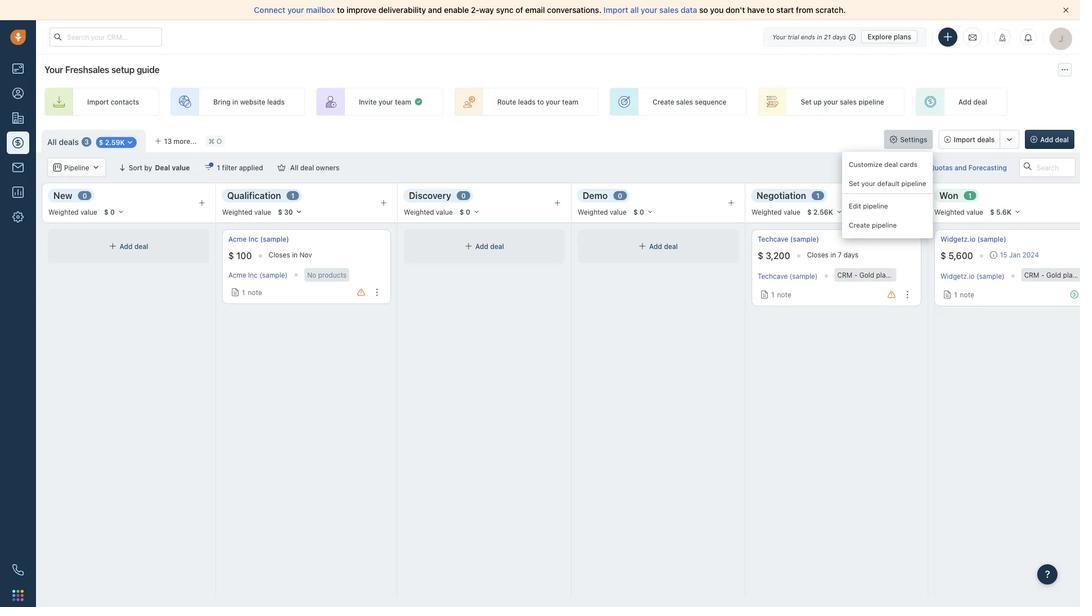 Task type: describe. For each thing, give the bounding box(es) containing it.
2 leads from the left
[[518, 98, 536, 106]]

$ 5,600
[[941, 251, 974, 262]]

1 filter applied
[[217, 164, 263, 172]]

2 widgetz.io (sample) link from the top
[[941, 272, 1005, 280]]

weighted value for discovery
[[404, 208, 453, 216]]

2 widgetz.io from the top
[[941, 272, 975, 280]]

pipeline up create pipeline
[[864, 202, 889, 210]]

settings menu
[[843, 152, 934, 239]]

plan for 3,200
[[877, 271, 890, 279]]

no
[[307, 271, 316, 279]]

1 filter applied button
[[197, 158, 271, 177]]

1 down the $ 5,600
[[955, 291, 958, 299]]

edit pipeline menu item
[[843, 197, 934, 216]]

bring in website leads link
[[171, 88, 305, 116]]

0 horizontal spatial and
[[428, 5, 442, 15]]

1 up '$ 30' button
[[291, 192, 295, 200]]

scratch.
[[816, 5, 846, 15]]

have
[[748, 5, 765, 15]]

new
[[53, 190, 72, 201]]

all
[[631, 5, 639, 15]]

discovery
[[409, 190, 451, 201]]

pipeline up settings "popup button" on the right top of the page
[[859, 98, 885, 106]]

Search your CRM... text field
[[50, 28, 162, 47]]

create pipeline menu item
[[843, 216, 934, 235]]

deliverability
[[379, 5, 426, 15]]

5,600
[[949, 251, 974, 262]]

you
[[711, 5, 724, 15]]

⌘ o
[[209, 137, 222, 145]]

weighted value for new
[[48, 208, 97, 216]]

qualification
[[227, 190, 281, 201]]

1 note for $ 100
[[242, 289, 262, 297]]

container_wx8msf4aqz5i3rn1 image inside all deal owners button
[[278, 164, 286, 172]]

products
[[318, 271, 347, 279]]

$ 2.59k button
[[96, 137, 137, 148]]

set your default pipeline menu item
[[843, 174, 934, 194]]

2.59k
[[105, 139, 125, 147]]

container_wx8msf4aqz5i3rn1 image inside $ 2.59k button
[[126, 139, 134, 147]]

crm for $ 3,200
[[838, 271, 853, 279]]

2 horizontal spatial to
[[767, 5, 775, 15]]

21
[[825, 33, 831, 41]]

all deal owners button
[[271, 158, 347, 177]]

invite your team
[[359, 98, 411, 106]]

bring
[[213, 98, 231, 106]]

weighted for won
[[935, 208, 965, 216]]

container_wx8msf4aqz5i3rn1 image inside invite your team link
[[414, 97, 423, 106]]

set for set up your sales pipeline
[[801, 98, 812, 106]]

add inside button
[[1041, 136, 1054, 144]]

pipeline
[[64, 164, 89, 172]]

30
[[284, 208, 293, 216]]

pipeline button
[[47, 158, 106, 177]]

container_wx8msf4aqz5i3rn1 image inside pipeline popup button
[[92, 164, 100, 172]]

$ inside $ 2.59k button
[[99, 139, 103, 147]]

freshworks switcher image
[[12, 591, 24, 602]]

⌘
[[209, 137, 215, 145]]

(sample) down $ 2.56k
[[791, 236, 820, 243]]

1 techcave from the top
[[758, 236, 789, 243]]

$ 2.56k button
[[803, 206, 848, 218]]

$ 30
[[278, 208, 293, 216]]

import deals
[[954, 136, 995, 144]]

your right all
[[641, 5, 658, 15]]

$ 3,200
[[758, 251, 791, 262]]

(sample) down 'closes in nov'
[[260, 271, 288, 279]]

value for discovery
[[436, 208, 453, 216]]

explore plans
[[868, 33, 912, 41]]

customize deal cards menu item
[[843, 155, 934, 174]]

of
[[516, 5, 523, 15]]

1 note for $ 3,200
[[772, 291, 792, 299]]

$ 2.59k
[[99, 139, 125, 147]]

weighted for demo
[[578, 208, 608, 216]]

$ 0 for discovery
[[460, 208, 471, 216]]

crm for $ 5,600
[[1025, 271, 1040, 279]]

container_wx8msf4aqz5i3rn1 image inside settings "popup button"
[[890, 136, 898, 144]]

negotiation
[[757, 190, 807, 201]]

add deal for new
[[120, 243, 148, 250]]

your right up
[[824, 98, 839, 106]]

$ inside '$ 5.6k' button
[[991, 208, 995, 216]]

1 widgetz.io (sample) link from the top
[[941, 235, 1007, 244]]

deals for import
[[978, 136, 995, 144]]

to inside route leads to your team link
[[538, 98, 544, 106]]

import contacts
[[87, 98, 139, 106]]

deals for all
[[59, 137, 79, 147]]

sales left sequence
[[677, 98, 693, 106]]

gold for $ 5,600
[[1047, 271, 1062, 279]]

(sample) up 'closes in nov'
[[260, 236, 289, 243]]

plans
[[894, 33, 912, 41]]

$ 5.6k
[[991, 208, 1012, 216]]

explore
[[868, 33, 892, 41]]

all deals link
[[47, 137, 79, 148]]

add deal link
[[916, 88, 1008, 116]]

your freshsales setup guide
[[44, 64, 160, 75]]

setup
[[111, 64, 135, 75]]

$ 0 button for new
[[99, 206, 129, 218]]

$ 2.59k button
[[93, 136, 140, 149]]

nov
[[300, 251, 312, 259]]

all deal owners
[[290, 164, 340, 172]]

route
[[498, 98, 517, 106]]

demo
[[583, 190, 608, 201]]

2 team from the left
[[562, 98, 579, 106]]

1 techcave (sample) link from the top
[[758, 235, 820, 244]]

set up your sales pipeline link
[[758, 88, 905, 116]]

sort
[[129, 164, 143, 172]]

widgetz.io inside widgetz.io (sample) link
[[941, 236, 976, 243]]

add deal for demo
[[650, 243, 678, 250]]

ends
[[801, 33, 816, 41]]

add for discovery
[[476, 243, 489, 250]]

(sample) up 15
[[978, 236, 1007, 243]]

weighted value for qualification
[[222, 208, 271, 216]]

7
[[838, 251, 842, 259]]

closes for 100
[[269, 251, 290, 259]]

crm - gold plan monthly (sample)
[[838, 271, 948, 279]]

2 acme inc (sample) link from the top
[[229, 271, 288, 279]]

$ 30 button
[[273, 206, 308, 218]]

sort by deal value
[[129, 164, 190, 172]]

(sample) down 3,200
[[790, 272, 818, 280]]

jan
[[1010, 251, 1021, 259]]

value for qualification
[[254, 208, 271, 216]]

enable
[[444, 5, 469, 15]]

customize deal cards
[[849, 161, 918, 169]]

$ 5.6k button
[[986, 206, 1027, 218]]

mailbox
[[306, 5, 335, 15]]

invite your team link
[[316, 88, 444, 116]]

so
[[700, 5, 709, 15]]

from
[[796, 5, 814, 15]]

weighted value for demo
[[578, 208, 627, 216]]

weighted for negotiation
[[752, 208, 782, 216]]

conversations.
[[547, 5, 602, 15]]

phone image
[[12, 565, 24, 576]]

- for $ 5,600
[[1042, 271, 1045, 279]]

sequence
[[695, 98, 727, 106]]

route leads to your team link
[[455, 88, 599, 116]]

1 leads from the left
[[267, 98, 285, 106]]

- for $ 3,200
[[855, 271, 858, 279]]

data
[[681, 5, 698, 15]]

connect
[[254, 5, 286, 15]]

create for create sales sequence
[[653, 98, 675, 106]]

5.6k
[[997, 208, 1012, 216]]

1 inside button
[[217, 164, 220, 172]]

set for set your default pipeline
[[849, 180, 860, 188]]

create sales sequence
[[653, 98, 727, 106]]

settings button
[[884, 130, 934, 149]]

trial
[[788, 33, 800, 41]]

$ 2.56k
[[808, 208, 834, 216]]

13 more... button
[[149, 133, 203, 149]]

$ inside '$ 30' button
[[278, 208, 282, 216]]

deal inside menu item
[[885, 161, 898, 169]]

13
[[164, 137, 172, 145]]

1 acme inc (sample) link from the top
[[229, 235, 289, 244]]

add for new
[[120, 243, 133, 250]]

all for deal
[[290, 164, 299, 172]]

import deals group
[[939, 130, 1020, 149]]

0 horizontal spatial to
[[337, 5, 345, 15]]

$ 0 for demo
[[634, 208, 644, 216]]



Task type: vqa. For each thing, say whether or not it's contained in the screenshot.
topmost "Widgetz.Io (Sample)"
yes



Task type: locate. For each thing, give the bounding box(es) containing it.
import left the contacts
[[87, 98, 109, 106]]

value for demo
[[610, 208, 627, 216]]

contacts
[[111, 98, 139, 106]]

import for import deals
[[954, 136, 976, 144]]

0 vertical spatial all
[[47, 137, 57, 147]]

improve
[[347, 5, 377, 15]]

set your default pipeline
[[849, 180, 927, 188]]

widgetz.io down the $ 5,600
[[941, 272, 975, 280]]

techcave down $ 3,200
[[758, 272, 788, 280]]

widgetz.io (sample)
[[941, 236, 1007, 243], [941, 272, 1005, 280]]

closes
[[269, 251, 290, 259], [808, 251, 829, 259]]

weighted value down discovery
[[404, 208, 453, 216]]

acme down $ 100
[[229, 271, 246, 279]]

weighted value down qualification
[[222, 208, 271, 216]]

create left sequence
[[653, 98, 675, 106]]

1 horizontal spatial set
[[849, 180, 860, 188]]

1 horizontal spatial import
[[604, 5, 629, 15]]

1 horizontal spatial leads
[[518, 98, 536, 106]]

0 vertical spatial inc
[[249, 236, 259, 243]]

gold for $ 3,200
[[860, 271, 875, 279]]

(sample) right monthly
[[920, 271, 948, 279]]

your trial ends in 21 days
[[773, 33, 847, 41]]

deals up forecasting
[[978, 136, 995, 144]]

your right the route
[[546, 98, 561, 106]]

to right the route
[[538, 98, 544, 106]]

(sample)
[[260, 236, 289, 243], [791, 236, 820, 243], [978, 236, 1007, 243], [260, 271, 288, 279], [920, 271, 948, 279], [790, 272, 818, 280], [977, 272, 1005, 280]]

your for your freshsales setup guide
[[44, 64, 63, 75]]

1 right won
[[969, 192, 972, 200]]

1 vertical spatial and
[[955, 164, 967, 172]]

set left up
[[801, 98, 812, 106]]

2 techcave from the top
[[758, 272, 788, 280]]

close image
[[1064, 7, 1069, 13]]

create for create pipeline
[[849, 221, 871, 229]]

15 jan 2024
[[1001, 251, 1040, 259]]

1 vertical spatial your
[[44, 64, 63, 75]]

1 closes from the left
[[269, 251, 290, 259]]

container_wx8msf4aqz5i3rn1 image
[[92, 164, 100, 172], [205, 164, 213, 172], [278, 164, 286, 172], [465, 243, 473, 250], [991, 251, 998, 259], [761, 291, 769, 299]]

crm
[[838, 271, 853, 279], [1025, 271, 1040, 279]]

deals
[[978, 136, 995, 144], [59, 137, 79, 147]]

note down 3,200
[[778, 291, 792, 299]]

weighted for new
[[48, 208, 79, 216]]

1 vertical spatial acme inc (sample)
[[229, 271, 288, 279]]

in for closes in nov
[[292, 251, 298, 259]]

2 weighted value from the left
[[222, 208, 271, 216]]

0 vertical spatial techcave (sample)
[[758, 236, 820, 243]]

techcave (sample) link down 3,200
[[758, 272, 818, 280]]

invite
[[359, 98, 377, 106]]

import left all
[[604, 5, 629, 15]]

applied
[[239, 164, 263, 172]]

1 horizontal spatial gold
[[1047, 271, 1062, 279]]

way
[[480, 5, 494, 15]]

gold left monthly
[[860, 271, 875, 279]]

6 weighted value from the left
[[935, 208, 984, 216]]

2 acme inc (sample) from the top
[[229, 271, 288, 279]]

1 vertical spatial techcave (sample) link
[[758, 272, 818, 280]]

1 horizontal spatial create
[[849, 221, 871, 229]]

your left trial
[[773, 33, 786, 41]]

widgetz.io (sample) up 5,600
[[941, 236, 1007, 243]]

crm down the 2024
[[1025, 271, 1040, 279]]

your inside menu item
[[862, 180, 876, 188]]

days
[[833, 33, 847, 41], [844, 251, 859, 259]]

1 vertical spatial techcave (sample)
[[758, 272, 818, 280]]

$ 0 button for demo
[[629, 206, 659, 218]]

all for deals
[[47, 137, 57, 147]]

your down customize
[[862, 180, 876, 188]]

in for closes in 7 days
[[831, 251, 837, 259]]

in for bring in website leads
[[233, 98, 238, 106]]

1 widgetz.io (sample) from the top
[[941, 236, 1007, 243]]

$ 0 button for discovery
[[455, 206, 485, 218]]

1 horizontal spatial plan
[[1064, 271, 1077, 279]]

website
[[240, 98, 265, 106]]

pipeline down cards
[[902, 180, 927, 188]]

1 vertical spatial import
[[87, 98, 109, 106]]

and left enable in the top left of the page
[[428, 5, 442, 15]]

0 vertical spatial create
[[653, 98, 675, 106]]

settings
[[901, 136, 928, 144]]

1 horizontal spatial deals
[[978, 136, 995, 144]]

1 note down 5,600
[[955, 291, 975, 299]]

0 horizontal spatial crm
[[838, 271, 853, 279]]

1 gold from the left
[[860, 271, 875, 279]]

0 horizontal spatial your
[[44, 64, 63, 75]]

import up quotas and forecasting
[[954, 136, 976, 144]]

note for $ 3,200
[[778, 291, 792, 299]]

0 vertical spatial and
[[428, 5, 442, 15]]

4 weighted from the left
[[578, 208, 608, 216]]

0 vertical spatial import
[[604, 5, 629, 15]]

your
[[288, 5, 304, 15], [641, 5, 658, 15], [379, 98, 393, 106], [546, 98, 561, 106], [824, 98, 839, 106], [862, 180, 876, 188]]

0 vertical spatial acme
[[229, 236, 247, 243]]

1 horizontal spatial 1 note
[[772, 291, 792, 299]]

acme inc (sample) link up the 100
[[229, 235, 289, 244]]

0 horizontal spatial 1 note
[[242, 289, 262, 297]]

1 vertical spatial widgetz.io (sample)
[[941, 272, 1005, 280]]

sales
[[660, 5, 679, 15], [677, 98, 693, 106], [840, 98, 857, 106]]

no products
[[307, 271, 347, 279]]

sync
[[496, 5, 514, 15]]

0 vertical spatial widgetz.io (sample) link
[[941, 235, 1007, 244]]

1 - from the left
[[855, 271, 858, 279]]

add deal for discovery
[[476, 243, 504, 250]]

Search field
[[1020, 158, 1076, 177]]

0 horizontal spatial -
[[855, 271, 858, 279]]

5 weighted from the left
[[752, 208, 782, 216]]

add for demo
[[650, 243, 663, 250]]

days right 7
[[844, 251, 859, 259]]

up
[[814, 98, 822, 106]]

0 vertical spatial set
[[801, 98, 812, 106]]

0 horizontal spatial plan
[[877, 271, 890, 279]]

1 left filter
[[217, 164, 220, 172]]

import for import contacts
[[87, 98, 109, 106]]

inc
[[249, 236, 259, 243], [248, 271, 258, 279]]

2 crm from the left
[[1025, 271, 1040, 279]]

monthly
[[892, 271, 918, 279]]

2 plan from the left
[[1064, 271, 1077, 279]]

and inside "link"
[[955, 164, 967, 172]]

1
[[217, 164, 220, 172], [291, 192, 295, 200], [817, 192, 820, 200], [969, 192, 972, 200], [242, 289, 245, 297], [772, 291, 775, 299], [955, 291, 958, 299]]

acme inc (sample) link
[[229, 235, 289, 244], [229, 271, 288, 279]]

0 vertical spatial acme inc (sample) link
[[229, 235, 289, 244]]

widgetz.io up the $ 5,600
[[941, 236, 976, 243]]

0 vertical spatial acme inc (sample)
[[229, 236, 289, 243]]

1 vertical spatial widgetz.io
[[941, 272, 975, 280]]

in left 21
[[817, 33, 823, 41]]

import all your sales data link
[[604, 5, 700, 15]]

weighted value down negotiation
[[752, 208, 801, 216]]

0 horizontal spatial note
[[248, 289, 262, 297]]

1 $ 0 button from the left
[[99, 206, 129, 218]]

bring in website leads
[[213, 98, 285, 106]]

phone element
[[7, 560, 29, 582]]

15
[[1001, 251, 1008, 259]]

1 up $ 2.56k
[[817, 192, 820, 200]]

5 weighted value from the left
[[752, 208, 801, 216]]

plan
[[877, 271, 890, 279], [1064, 271, 1077, 279]]

techcave (sample) up 3,200
[[758, 236, 820, 243]]

1 horizontal spatial closes
[[808, 251, 829, 259]]

1 horizontal spatial to
[[538, 98, 544, 106]]

2 acme from the top
[[229, 271, 246, 279]]

plan for 5,600
[[1064, 271, 1077, 279]]

set
[[801, 98, 812, 106], [849, 180, 860, 188]]

techcave (sample)
[[758, 236, 820, 243], [758, 272, 818, 280]]

acme inc (sample) link down the 100
[[229, 271, 288, 279]]

route leads to your team
[[498, 98, 579, 106]]

create
[[653, 98, 675, 106], [849, 221, 871, 229]]

by
[[144, 164, 152, 172]]

customize
[[849, 161, 883, 169]]

value for negotiation
[[784, 208, 801, 216]]

acme inc (sample) down the 100
[[229, 271, 288, 279]]

quotas and forecasting link
[[919, 158, 1019, 177]]

1 vertical spatial set
[[849, 180, 860, 188]]

0 horizontal spatial closes
[[269, 251, 290, 259]]

$ inside $ 2.56k button
[[808, 208, 812, 216]]

2 vertical spatial import
[[954, 136, 976, 144]]

create down edit
[[849, 221, 871, 229]]

1 horizontal spatial your
[[773, 33, 786, 41]]

0 vertical spatial widgetz.io
[[941, 236, 976, 243]]

1 plan from the left
[[877, 271, 890, 279]]

1 down the 100
[[242, 289, 245, 297]]

widgetz.io (sample) link down 5,600
[[941, 272, 1005, 280]]

1 horizontal spatial all
[[290, 164, 299, 172]]

note for $ 5,600
[[961, 291, 975, 299]]

1 acme from the top
[[229, 236, 247, 243]]

create pipeline
[[849, 221, 897, 229]]

import contacts link
[[44, 88, 159, 116]]

in left 7
[[831, 251, 837, 259]]

0 horizontal spatial leads
[[267, 98, 285, 106]]

m
[[1079, 271, 1081, 279]]

2 techcave (sample) from the top
[[758, 272, 818, 280]]

1 vertical spatial days
[[844, 251, 859, 259]]

won
[[940, 190, 959, 201]]

3 weighted value from the left
[[404, 208, 453, 216]]

deals left 3
[[59, 137, 79, 147]]

weighted down discovery
[[404, 208, 434, 216]]

crm down 7
[[838, 271, 853, 279]]

value
[[172, 164, 190, 172], [81, 208, 97, 216], [254, 208, 271, 216], [436, 208, 453, 216], [610, 208, 627, 216], [784, 208, 801, 216], [967, 208, 984, 216]]

weighted value
[[48, 208, 97, 216], [222, 208, 271, 216], [404, 208, 453, 216], [578, 208, 627, 216], [752, 208, 801, 216], [935, 208, 984, 216]]

1 weighted from the left
[[48, 208, 79, 216]]

0 horizontal spatial $ 0
[[104, 208, 115, 216]]

1 acme inc (sample) from the top
[[229, 236, 289, 243]]

leads right website
[[267, 98, 285, 106]]

2 weighted from the left
[[222, 208, 253, 216]]

1 vertical spatial techcave
[[758, 272, 788, 280]]

2 horizontal spatial $ 0 button
[[629, 206, 659, 218]]

2 inc from the top
[[248, 271, 258, 279]]

your
[[773, 33, 786, 41], [44, 64, 63, 75]]

- down 'closes in 7 days'
[[855, 271, 858, 279]]

create inside menu item
[[849, 221, 871, 229]]

0 horizontal spatial all
[[47, 137, 57, 147]]

closes for 3,200
[[808, 251, 829, 259]]

2 horizontal spatial note
[[961, 291, 975, 299]]

$ 100
[[229, 251, 252, 262]]

to
[[337, 5, 345, 15], [767, 5, 775, 15], [538, 98, 544, 106]]

0 horizontal spatial deals
[[59, 137, 79, 147]]

weighted value down new
[[48, 208, 97, 216]]

weighted down qualification
[[222, 208, 253, 216]]

1 inc from the top
[[249, 236, 259, 243]]

gold left m
[[1047, 271, 1062, 279]]

value for won
[[967, 208, 984, 216]]

container_wx8msf4aqz5i3rn1 image inside 1 filter applied button
[[205, 164, 213, 172]]

leads right the route
[[518, 98, 536, 106]]

1 $ 0 from the left
[[104, 208, 115, 216]]

container_wx8msf4aqz5i3rn1 image inside pipeline popup button
[[53, 164, 61, 172]]

container_wx8msf4aqz5i3rn1 image
[[414, 97, 423, 106], [890, 136, 898, 144], [126, 139, 134, 147], [53, 164, 61, 172], [109, 243, 117, 250], [639, 243, 647, 250], [231, 289, 239, 297], [944, 291, 952, 299]]

1 note down 3,200
[[772, 291, 792, 299]]

note down 5,600
[[961, 291, 975, 299]]

weighted down negotiation
[[752, 208, 782, 216]]

2 closes from the left
[[808, 251, 829, 259]]

weighted value for negotiation
[[752, 208, 801, 216]]

note down the 100
[[248, 289, 262, 297]]

inc down the 100
[[248, 271, 258, 279]]

closes in nov
[[269, 251, 312, 259]]

13 more...
[[164, 137, 197, 145]]

add deal inside button
[[1041, 136, 1069, 144]]

1 vertical spatial inc
[[248, 271, 258, 279]]

your left freshsales
[[44, 64, 63, 75]]

1 horizontal spatial $ 0 button
[[455, 206, 485, 218]]

1 note down the 100
[[242, 289, 262, 297]]

1 vertical spatial all
[[290, 164, 299, 172]]

1 techcave (sample) from the top
[[758, 236, 820, 243]]

1 horizontal spatial and
[[955, 164, 967, 172]]

to left start at the top
[[767, 5, 775, 15]]

2 horizontal spatial 1 note
[[955, 291, 975, 299]]

2024
[[1023, 251, 1040, 259]]

- left m
[[1042, 271, 1045, 279]]

in left nov
[[292, 251, 298, 259]]

all left 3
[[47, 137, 57, 147]]

weighted down won
[[935, 208, 965, 216]]

plan left monthly
[[877, 271, 890, 279]]

add deal button
[[1026, 130, 1075, 149]]

1 vertical spatial acme
[[229, 271, 246, 279]]

1 horizontal spatial team
[[562, 98, 579, 106]]

gold
[[860, 271, 875, 279], [1047, 271, 1062, 279]]

1 vertical spatial widgetz.io (sample) link
[[941, 272, 1005, 280]]

all inside all deal owners button
[[290, 164, 299, 172]]

closes left nov
[[269, 251, 290, 259]]

edit
[[849, 202, 862, 210]]

0 vertical spatial widgetz.io (sample)
[[941, 236, 1007, 243]]

2 $ 0 button from the left
[[455, 206, 485, 218]]

3,200
[[766, 251, 791, 262]]

3 $ 0 from the left
[[634, 208, 644, 216]]

filter
[[222, 164, 237, 172]]

2 gold from the left
[[1047, 271, 1062, 279]]

weighted down demo
[[578, 208, 608, 216]]

widgetz.io (sample) link up 5,600
[[941, 235, 1007, 244]]

0 horizontal spatial team
[[395, 98, 411, 106]]

quotas
[[930, 164, 953, 172]]

and right quotas
[[955, 164, 967, 172]]

0 vertical spatial techcave
[[758, 236, 789, 243]]

0 vertical spatial your
[[773, 33, 786, 41]]

edit pipeline
[[849, 202, 889, 210]]

all left owners
[[290, 164, 299, 172]]

note
[[248, 289, 262, 297], [778, 291, 792, 299], [961, 291, 975, 299]]

and
[[428, 5, 442, 15], [955, 164, 967, 172]]

your right "invite"
[[379, 98, 393, 106]]

1 horizontal spatial crm
[[1025, 271, 1040, 279]]

set inside menu item
[[849, 180, 860, 188]]

closes left 7
[[808, 251, 829, 259]]

weighted for qualification
[[222, 208, 253, 216]]

widgetz.io (sample) down 5,600
[[941, 272, 1005, 280]]

$ 0 for new
[[104, 208, 115, 216]]

connect your mailbox link
[[254, 5, 337, 15]]

weighted down new
[[48, 208, 79, 216]]

0 horizontal spatial $ 0 button
[[99, 206, 129, 218]]

0 horizontal spatial create
[[653, 98, 675, 106]]

techcave (sample) link up 3,200
[[758, 235, 820, 244]]

3 weighted from the left
[[404, 208, 434, 216]]

1 crm from the left
[[838, 271, 853, 279]]

2 horizontal spatial $ 0
[[634, 208, 644, 216]]

quotas and forecasting
[[930, 164, 1008, 172]]

2 horizontal spatial import
[[954, 136, 976, 144]]

1 widgetz.io from the top
[[941, 236, 976, 243]]

create sales sequence link
[[610, 88, 747, 116]]

connect your mailbox to improve deliverability and enable 2-way sync of email conversations. import all your sales data so you don't have to start from scratch.
[[254, 5, 846, 15]]

plan left m
[[1064, 271, 1077, 279]]

days right 21
[[833, 33, 847, 41]]

import inside button
[[954, 136, 976, 144]]

2 $ 0 from the left
[[460, 208, 471, 216]]

0 horizontal spatial import
[[87, 98, 109, 106]]

4 weighted value from the left
[[578, 208, 627, 216]]

weighted for discovery
[[404, 208, 434, 216]]

your for your trial ends in 21 days
[[773, 33, 786, 41]]

more...
[[174, 137, 197, 145]]

techcave (sample) down 3,200
[[758, 272, 818, 280]]

0 horizontal spatial set
[[801, 98, 812, 106]]

in right the bring in the top of the page
[[233, 98, 238, 106]]

note for $ 100
[[248, 289, 262, 297]]

weighted
[[48, 208, 79, 216], [222, 208, 253, 216], [404, 208, 434, 216], [578, 208, 608, 216], [752, 208, 782, 216], [935, 208, 965, 216]]

3 $ 0 button from the left
[[629, 206, 659, 218]]

weighted value for won
[[935, 208, 984, 216]]

all
[[47, 137, 57, 147], [290, 164, 299, 172]]

2 techcave (sample) link from the top
[[758, 272, 818, 280]]

1 horizontal spatial $ 0
[[460, 208, 471, 216]]

deals inside button
[[978, 136, 995, 144]]

acme inc (sample) up the 100
[[229, 236, 289, 243]]

1 note for $ 5,600
[[955, 291, 975, 299]]

sales left data
[[660, 5, 679, 15]]

default
[[878, 180, 900, 188]]

1 weighted value from the left
[[48, 208, 97, 216]]

value for new
[[81, 208, 97, 216]]

techcave up $ 3,200
[[758, 236, 789, 243]]

6 weighted from the left
[[935, 208, 965, 216]]

email image
[[969, 33, 977, 42]]

weighted value down demo
[[578, 208, 627, 216]]

o
[[217, 137, 222, 145]]

0 horizontal spatial gold
[[860, 271, 875, 279]]

3
[[84, 138, 89, 146]]

all deals 3
[[47, 137, 89, 147]]

sales right up
[[840, 98, 857, 106]]

1 vertical spatial acme inc (sample) link
[[229, 271, 288, 279]]

(sample) down 15
[[977, 272, 1005, 280]]

crm - gold plan m
[[1025, 271, 1081, 279]]

1 down $ 3,200
[[772, 291, 775, 299]]

forecasting
[[969, 164, 1008, 172]]

0 vertical spatial techcave (sample) link
[[758, 235, 820, 244]]

closes in 7 days
[[808, 251, 859, 259]]

set down customize
[[849, 180, 860, 188]]

1 vertical spatial create
[[849, 221, 871, 229]]

pipeline down the edit pipeline menu item
[[872, 221, 897, 229]]

email
[[525, 5, 545, 15]]

inc up the 100
[[249, 236, 259, 243]]

1 horizontal spatial -
[[1042, 271, 1045, 279]]

1 team from the left
[[395, 98, 411, 106]]

don't
[[726, 5, 746, 15]]

acme up $ 100
[[229, 236, 247, 243]]

0 vertical spatial days
[[833, 33, 847, 41]]

weighted value down won
[[935, 208, 984, 216]]

your left mailbox
[[288, 5, 304, 15]]

set up your sales pipeline
[[801, 98, 885, 106]]

to right mailbox
[[337, 5, 345, 15]]

2 - from the left
[[1042, 271, 1045, 279]]

owners
[[316, 164, 340, 172]]

1 horizontal spatial note
[[778, 291, 792, 299]]

2 widgetz.io (sample) from the top
[[941, 272, 1005, 280]]



